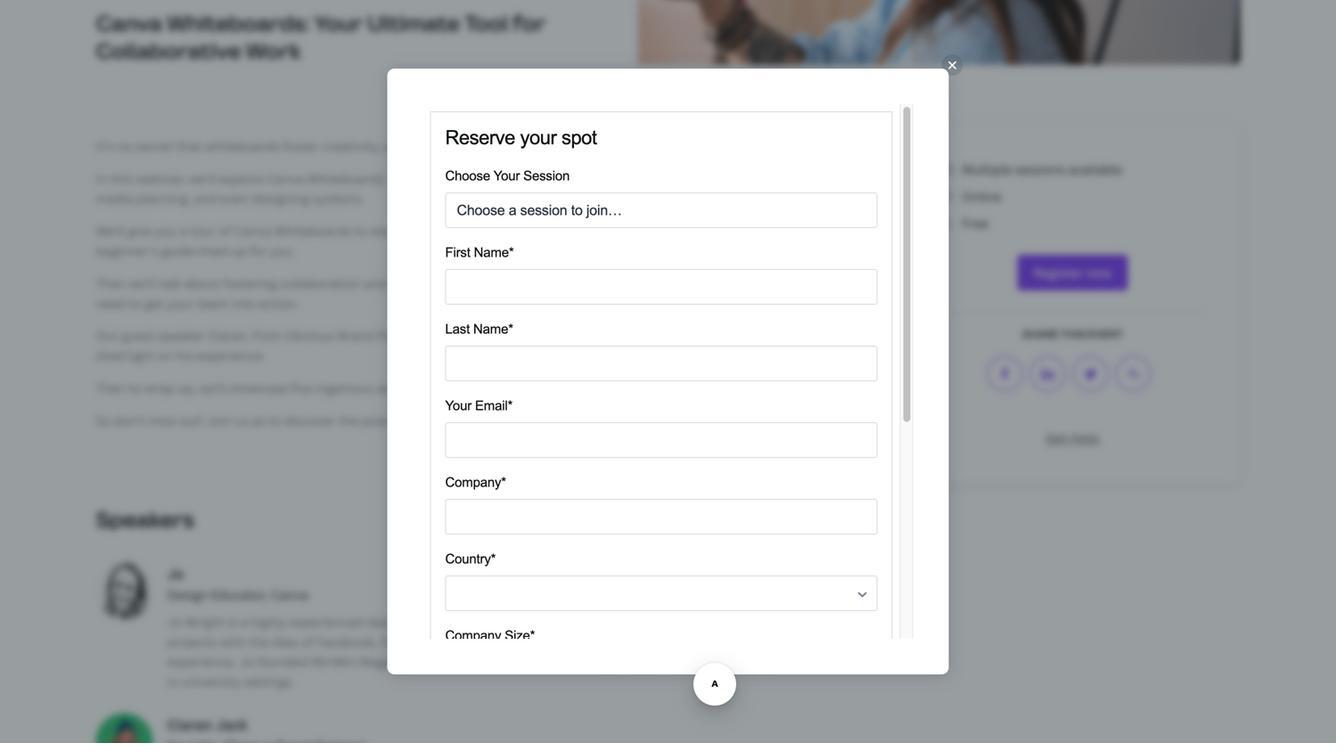 Task type: describe. For each thing, give the bounding box(es) containing it.
and up multiple at the left of the page
[[522, 634, 545, 650]]

0 vertical spatial that
[[176, 138, 201, 155]]

we'll inside the in this webinar, we'll explore canva whiteboards. we'll show you how to use whiteboards for brainstorming sessions, social media planning, and even designing systems.
[[189, 170, 216, 187]]

lined
[[198, 242, 228, 259]]

and up indesign
[[421, 614, 444, 630]]

in this webinar, we'll explore canva whiteboards. we'll show you how to use whiteboards for brainstorming sessions, social media planning, and even designing systems.
[[96, 170, 830, 207]]

management.
[[633, 138, 715, 155]]

and up 20
[[723, 614, 745, 630]]

systems.
[[312, 190, 365, 207]]

students
[[789, 653, 842, 670]]

and inside the in this webinar, we'll explore canva whiteboards. we'll show you how to use whiteboards for brainstorming sessions, social media planning, and even designing systems.
[[194, 190, 217, 207]]

university
[[181, 673, 241, 690]]

wright
[[185, 614, 224, 630]]

her
[[693, 634, 713, 650]]

for inside canva whiteboards: your ultimate tool for collaborative work
[[513, 8, 546, 37]]

whiteboards inside our guest speaker ciaran, from obvious brand partners agency, uses whiteboards in a variety of his team's workflows, so he'll shed light on his experience.
[[510, 327, 585, 344]]

speaker
[[158, 327, 205, 344]]

get help
[[1046, 430, 1100, 447]]

with inside jo wright is a highly experienced designer and design educator, having worked on publishing and branding projects with the likes of facebook, fairfax, indesign group and apl media london over her 20 years of experience. jo founded winwin magazine, has developed multiple learning design products, and taught students in university settings.
[[220, 634, 246, 650]]

if
[[425, 222, 433, 239]]

a right got
[[717, 222, 724, 239]]

help
[[1071, 430, 1100, 447]]

1 horizontal spatial that
[[529, 380, 554, 397]]

learning
[[565, 653, 614, 670]]

experienced
[[289, 614, 363, 630]]

2 vertical spatial jo
[[239, 653, 254, 670]]

1 horizontal spatial his
[[673, 327, 690, 344]]

whiteboards:
[[167, 8, 310, 37]]

up
[[231, 242, 246, 259]]

1 horizontal spatial whiteboards
[[449, 380, 526, 397]]

workflows,
[[736, 327, 800, 344]]

start
[[371, 222, 399, 239]]

winwin
[[311, 653, 356, 670]]

of inside 'we'll give you a tour of canva whiteboards to start off. if you're a canva novice – don't worry. we've got a foolproof beginner's guide lined up for you.'
[[219, 222, 231, 239]]

whiteboards,
[[549, 275, 629, 292]]

we've
[[655, 222, 691, 239]]

the inside jo wright is a highly experienced designer and design educator, having worked on publishing and branding projects with the likes of facebook, fairfax, indesign group and apl media london over her 20 years of experience. jo founded winwin magazine, has developed multiple learning design products, and taught students in university settings.
[[249, 634, 269, 650]]

for inside 'we'll give you a tour of canva whiteboards to start off. if you're a canva novice – don't worry. we've got a foolproof beginner's guide lined up for you.'
[[249, 242, 267, 259]]

ciaran
[[167, 715, 212, 734]]

canva whiteboards: your ultimate tool for collaborative work
[[96, 8, 546, 65]]

tour
[[190, 222, 216, 239]]

you.
[[270, 242, 296, 259]]

to inside 'we'll give you a tour of canva whiteboards to start off. if you're a canva novice – don't worry. we've got a foolproof beginner's guide lined up for you.'
[[355, 222, 368, 239]]

settings.
[[244, 673, 295, 690]]

equip
[[657, 275, 692, 292]]

action.
[[258, 295, 299, 312]]

out!
[[179, 412, 204, 429]]

he'll
[[820, 327, 845, 344]]

it's
[[96, 138, 114, 155]]

20
[[716, 634, 732, 650]]

up,
[[177, 380, 196, 397]]

multiple sessions available
[[962, 161, 1122, 178]]

tool
[[464, 8, 508, 37]]

need
[[96, 295, 126, 312]]

then for then to wrap up, we'll showcase five ingenious ways to use whiteboards that go way beyond brainstorming.
[[96, 380, 126, 397]]

foster
[[283, 138, 319, 155]]

of inside our guest speaker ciaran, from obvious brand partners agency, uses whiteboards in a variety of his team's workflows, so he'll shed light on his experience.
[[657, 327, 670, 344]]

guide
[[162, 242, 195, 259]]

off.
[[402, 222, 422, 239]]

of down then to wrap up, we'll showcase five ingenious ways to use whiteboards that go way beyond brainstorming.
[[436, 412, 449, 429]]

webinar,
[[136, 170, 186, 187]]

variety
[[612, 327, 654, 344]]

sessions,
[[739, 170, 793, 187]]

got
[[694, 222, 714, 239]]

jo wright is a highly experienced designer and design educator, having worked on publishing and branding projects with the likes of facebook, fairfax, indesign group and apl media london over her 20 years of experience. jo founded winwin magazine, has developed multiple learning design products, and taught students in university settings.
[[167, 614, 842, 690]]

in inside our guest speaker ciaran, from obvious brand partners agency, uses whiteboards in a variety of his team's workflows, so he'll shed light on his experience.
[[588, 327, 599, 344]]

whiteboards inside the in this webinar, we'll explore canva whiteboards. we'll show you how to use whiteboards for brainstorming sessions, social media planning, and even designing systems.
[[550, 170, 627, 187]]

whiteboards. inside the in this webinar, we'll explore canva whiteboards. we'll show you how to use whiteboards for brainstorming sessions, social media planning, and even designing systems.
[[307, 170, 387, 187]]

1 horizontal spatial whiteboards.
[[492, 412, 572, 429]]

ciaran jack
[[167, 715, 247, 734]]

share
[[1022, 327, 1059, 341]]

we'll give you a tour of canva whiteboards to start off. if you're a canva novice – don't worry. we've got a foolproof beginner's guide lined up for you.
[[96, 222, 784, 259]]

a right you're
[[477, 222, 484, 239]]

guest
[[122, 327, 155, 344]]

experience. inside jo wright is a highly experienced designer and design educator, having worked on publishing and branding projects with the likes of facebook, fairfax, indesign group and apl media london over her 20 years of experience. jo founded winwin magazine, has developed multiple learning design products, and taught students in university settings.
[[167, 653, 236, 670]]

showcase
[[229, 380, 288, 397]]

branding
[[748, 614, 802, 630]]

on inside jo wright is a highly experienced designer and design educator, having worked on publishing and branding projects with the likes of facebook, fairfax, indesign group and apl media london over her 20 years of experience. jo founded winwin magazine, has developed multiple learning design products, and taught students in university settings.
[[639, 614, 654, 630]]

show
[[422, 170, 454, 187]]

event
[[1088, 327, 1123, 341]]

–
[[570, 222, 577, 239]]

way
[[574, 380, 598, 397]]

partners
[[377, 327, 429, 344]]

designing
[[252, 190, 309, 207]]

likes
[[272, 634, 298, 650]]

having
[[549, 614, 589, 630]]

is
[[227, 614, 237, 630]]

explore
[[219, 170, 264, 187]]

team's
[[693, 327, 733, 344]]

five
[[291, 380, 313, 397]]

our
[[96, 327, 119, 344]]

canva inside the in this webinar, we'll explore canva whiteboards. we'll show you how to use whiteboards for brainstorming sessions, social media planning, and even designing systems.
[[267, 170, 304, 187]]

canva inside canva whiteboards: your ultimate tool for collaborative work
[[96, 8, 162, 37]]

1 horizontal spatial the
[[339, 412, 359, 429]]

the inside the then we'll talk about fostering collaboration and stimulating creativity with whiteboards, and equip you with the skills you need to get your team into action.
[[749, 275, 769, 292]]

learning,
[[439, 138, 491, 155]]

on inside our guest speaker ciaran, from obvious brand partners agency, uses whiteboards in a variety of his team's workflows, so he'll shed light on his experience.
[[158, 347, 173, 364]]

jo design educator, canva
[[167, 564, 308, 603]]

2 horizontal spatial with
[[720, 275, 746, 292]]

secret
[[136, 138, 173, 155]]

team
[[197, 295, 228, 312]]

multiple
[[962, 161, 1012, 178]]

in
[[96, 170, 107, 187]]

fairfax,
[[381, 634, 425, 650]]

and left stimulating
[[363, 275, 386, 292]]

work
[[245, 36, 301, 65]]

apl
[[548, 634, 571, 650]]

agency,
[[432, 327, 477, 344]]

join
[[207, 412, 232, 429]]

worry.
[[615, 222, 652, 239]]

of right likes
[[301, 634, 314, 650]]

1 horizontal spatial with
[[520, 275, 546, 292]]

london
[[614, 634, 660, 650]]



Task type: vqa. For each thing, say whether or not it's contained in the screenshot.
products,
yes



Task type: locate. For each thing, give the bounding box(es) containing it.
we'll
[[129, 275, 156, 292]]

you right skills
[[804, 275, 826, 292]]

0 horizontal spatial design
[[447, 614, 486, 630]]

jo up settings.
[[239, 653, 254, 670]]

media
[[574, 634, 611, 650]]

0 vertical spatial in
[[588, 327, 599, 344]]

a inside jo wright is a highly experienced designer and design educator, having worked on publishing and branding projects with the likes of facebook, fairfax, indesign group and apl media london over her 20 years of experience. jo founded winwin magazine, has developed multiple learning design products, and taught students in university settings.
[[240, 614, 247, 630]]

0 vertical spatial on
[[158, 347, 173, 364]]

you left how
[[457, 170, 479, 187]]

and left even
[[194, 190, 217, 207]]

1 vertical spatial his
[[176, 347, 193, 364]]

whiteboards. down go
[[492, 412, 572, 429]]

collaborative
[[96, 36, 241, 65]]

wrap
[[145, 380, 174, 397]]

use inside the in this webinar, we'll explore canva whiteboards. we'll show you how to use whiteboards for brainstorming sessions, social media planning, and even designing systems.
[[526, 170, 547, 187]]

ingenious
[[316, 380, 373, 397]]

0 horizontal spatial use
[[425, 380, 446, 397]]

you inside 'we'll give you a tour of canva whiteboards to start off. if you're a canva novice – don't worry. we've got a foolproof beginner's guide lined up for you.'
[[155, 222, 177, 239]]

indesign
[[428, 634, 478, 650]]

0 vertical spatial whiteboards.
[[307, 170, 387, 187]]

1 then from the top
[[96, 275, 126, 292]]

design down the london
[[617, 653, 656, 670]]

1 horizontal spatial for
[[513, 8, 546, 37]]

the down ingenious
[[339, 412, 359, 429]]

0 horizontal spatial whiteboards
[[275, 222, 352, 239]]

1 vertical spatial experience.
[[167, 653, 236, 670]]

1 vertical spatial whiteboards.
[[492, 412, 572, 429]]

give
[[128, 222, 152, 239]]

projects
[[167, 634, 217, 650]]

you right the equip
[[695, 275, 717, 292]]

1 vertical spatial that
[[529, 380, 554, 397]]

0 horizontal spatial whiteboards.
[[307, 170, 387, 187]]

1 horizontal spatial this
[[1061, 327, 1086, 341]]

then to wrap up, we'll showcase five ingenious ways to use whiteboards that go way beyond brainstorming.
[[96, 380, 738, 397]]

over
[[663, 634, 690, 650]]

media
[[96, 190, 133, 207]]

canva
[[96, 8, 162, 37], [267, 170, 304, 187], [234, 222, 272, 239], [487, 222, 524, 239], [452, 412, 489, 429], [271, 586, 308, 603]]

jo for jo wright is a highly experienced designer and design educator, having worked on publishing and branding projects with the likes of facebook, fairfax, indesign group and apl media london over her 20 years of experience. jo founded winwin magazine, has developed multiple learning design products, and taught students in university settings.
[[167, 614, 182, 630]]

whiteboards inside 'we'll give you a tour of canva whiteboards to start off. if you're a canva novice – don't worry. we've got a foolproof beginner's guide lined up for you.'
[[275, 222, 352, 239]]

0 vertical spatial his
[[673, 327, 690, 344]]

0 vertical spatial then
[[96, 275, 126, 292]]

1 horizontal spatial design
[[617, 653, 656, 670]]

1 vertical spatial whiteboards
[[275, 222, 352, 239]]

of right tour
[[219, 222, 231, 239]]

1 vertical spatial this
[[1061, 327, 1086, 341]]

to right how
[[510, 170, 523, 187]]

jo
[[167, 564, 184, 583], [167, 614, 182, 630], [239, 653, 254, 670]]

to left 'get'
[[129, 295, 142, 312]]

0 horizontal spatial in
[[167, 673, 178, 690]]

0 horizontal spatial on
[[158, 347, 173, 364]]

brainstorming
[[651, 170, 736, 187]]

in left university
[[167, 673, 178, 690]]

group
[[481, 634, 519, 650]]

it's no secret that whiteboards foster creativity, enhance learning, and streamline project management.
[[96, 138, 715, 155]]

products,
[[659, 653, 717, 670]]

worked
[[592, 614, 636, 630]]

on up the london
[[639, 614, 654, 630]]

his
[[673, 327, 690, 344], [176, 347, 193, 364]]

0 vertical spatial whiteboards
[[204, 138, 279, 155]]

on right light
[[158, 347, 173, 364]]

0 horizontal spatial that
[[176, 138, 201, 155]]

0 vertical spatial use
[[526, 170, 547, 187]]

1 horizontal spatial use
[[526, 170, 547, 187]]

0 vertical spatial this
[[110, 170, 133, 187]]

jo up "projects"
[[167, 614, 182, 630]]

this for share
[[1061, 327, 1086, 341]]

talk
[[159, 275, 181, 292]]

1 horizontal spatial whiteboards
[[510, 327, 585, 344]]

that
[[176, 138, 201, 155], [529, 380, 554, 397]]

his left team's
[[673, 327, 690, 344]]

of right variety
[[657, 327, 670, 344]]

1 vertical spatial we'll
[[199, 380, 226, 397]]

whiteboards
[[550, 170, 627, 187], [275, 222, 352, 239], [449, 380, 526, 397]]

whiteboards down project
[[550, 170, 627, 187]]

experience. down the ciaran,
[[196, 347, 266, 364]]

your
[[314, 8, 363, 37]]

design up indesign
[[447, 614, 486, 630]]

we'll left "explore"
[[189, 170, 216, 187]]

jo inside "jo design educator, canva"
[[167, 564, 184, 583]]

0 vertical spatial whiteboards
[[550, 170, 627, 187]]

1 vertical spatial then
[[96, 380, 126, 397]]

ways
[[376, 380, 406, 397]]

so
[[803, 327, 817, 344]]

0 vertical spatial jo
[[167, 564, 184, 583]]

speakers
[[96, 505, 194, 534]]

1 vertical spatial on
[[639, 614, 654, 630]]

discover
[[284, 412, 336, 429]]

of
[[219, 222, 231, 239], [657, 327, 670, 344], [436, 412, 449, 429], [301, 634, 314, 650], [771, 634, 783, 650]]

to left start
[[355, 222, 368, 239]]

in
[[588, 327, 599, 344], [167, 673, 178, 690]]

the down highly
[[249, 634, 269, 650]]

brainstorming.
[[650, 380, 738, 397]]

designer
[[367, 614, 418, 630]]

1 vertical spatial in
[[167, 673, 178, 690]]

experience.
[[196, 347, 266, 364], [167, 653, 236, 670]]

use down streamline
[[526, 170, 547, 187]]

2 vertical spatial for
[[249, 242, 267, 259]]

educator,
[[211, 586, 268, 603]]

with right creativity
[[520, 275, 546, 292]]

then we'll talk about fostering collaboration and stimulating creativity with whiteboards, and equip you with the skills you need to get your team into action.
[[96, 275, 826, 312]]

experience. inside our guest speaker ciaran, from obvious brand partners agency, uses whiteboards in a variety of his team's workflows, so he'll shed light on his experience.
[[196, 347, 266, 364]]

of down branding
[[771, 634, 783, 650]]

1 vertical spatial use
[[425, 380, 446, 397]]

novice
[[527, 222, 567, 239]]

to right as
[[268, 412, 281, 429]]

online
[[962, 188, 1002, 205]]

project
[[587, 138, 630, 155]]

1 vertical spatial jo
[[167, 614, 182, 630]]

your
[[167, 295, 194, 312]]

whiteboards up you.
[[275, 222, 352, 239]]

sessions
[[1015, 161, 1066, 178]]

to inside the then we'll talk about fostering collaboration and stimulating creativity with whiteboards, and equip you with the skills you need to get your team into action.
[[129, 295, 142, 312]]

2 vertical spatial the
[[249, 634, 269, 650]]

to right 'ways'
[[409, 380, 422, 397]]

ciaran,
[[208, 327, 250, 344]]

in inside jo wright is a highly experienced designer and design educator, having worked on publishing and branding projects with the likes of facebook, fairfax, indesign group and apl media london over her 20 years of experience. jo founded winwin magazine, has developed multiple learning design products, and taught students in university settings.
[[167, 673, 178, 690]]

with
[[520, 275, 546, 292], [720, 275, 746, 292], [220, 634, 246, 650]]

design
[[167, 586, 208, 603]]

foolproof
[[727, 222, 784, 239]]

for inside the in this webinar, we'll explore canva whiteboards. we'll show you how to use whiteboards for brainstorming sessions, social media planning, and even designing systems.
[[630, 170, 648, 187]]

publishing
[[657, 614, 720, 630]]

design
[[447, 614, 486, 630], [617, 653, 656, 670]]

as
[[252, 412, 265, 429]]

0 vertical spatial design
[[447, 614, 486, 630]]

and down 20
[[720, 653, 743, 670]]

beginner's
[[96, 242, 159, 259]]

we'll
[[96, 222, 125, 239]]

0 vertical spatial we'll
[[189, 170, 216, 187]]

that right secret
[[176, 138, 201, 155]]

this for in
[[110, 170, 133, 187]]

go
[[557, 380, 571, 397]]

available
[[1069, 161, 1122, 178]]

1 vertical spatial design
[[617, 653, 656, 670]]

jo for jo design educator, canva
[[167, 564, 184, 583]]

1 vertical spatial the
[[339, 412, 359, 429]]

the left skills
[[749, 275, 769, 292]]

share this event
[[1022, 327, 1123, 341]]

how
[[482, 170, 507, 187]]

creativity,
[[322, 138, 381, 155]]

1 vertical spatial for
[[630, 170, 648, 187]]

that left go
[[529, 380, 554, 397]]

to inside the in this webinar, we'll explore canva whiteboards. we'll show you how to use whiteboards for brainstorming sessions, social media planning, and even designing systems.
[[510, 170, 523, 187]]

we'll right 'up,'
[[199, 380, 226, 397]]

with left skills
[[720, 275, 746, 292]]

whiteboards.
[[307, 170, 387, 187], [492, 412, 572, 429]]

highly
[[250, 614, 286, 630]]

2 then from the top
[[96, 380, 126, 397]]

educator,
[[489, 614, 546, 630]]

on
[[158, 347, 173, 364], [639, 614, 654, 630]]

this inside the in this webinar, we'll explore canva whiteboards. we'll show you how to use whiteboards for brainstorming sessions, social media planning, and even designing systems.
[[110, 170, 133, 187]]

2 horizontal spatial whiteboards
[[550, 170, 627, 187]]

taught
[[746, 653, 786, 670]]

shed
[[96, 347, 125, 364]]

his down speaker
[[176, 347, 193, 364]]

this left "event"
[[1061, 327, 1086, 341]]

whiteboards up "explore"
[[204, 138, 279, 155]]

whiteboards down our guest speaker ciaran, from obvious brand partners agency, uses whiteboards in a variety of his team's workflows, so he'll shed light on his experience.
[[449, 380, 526, 397]]

then for then we'll talk about fostering collaboration and stimulating creativity with whiteboards, and equip you with the skills you need to get your team into action.
[[96, 275, 126, 292]]

1 horizontal spatial in
[[588, 327, 599, 344]]

for
[[513, 8, 546, 37], [630, 170, 648, 187], [249, 242, 267, 259]]

free
[[962, 215, 989, 232]]

then up need on the top left of the page
[[96, 275, 126, 292]]

0 vertical spatial for
[[513, 8, 546, 37]]

2 horizontal spatial the
[[749, 275, 769, 292]]

this right in
[[110, 170, 133, 187]]

no
[[117, 138, 133, 155]]

founded
[[257, 653, 308, 670]]

then inside the then we'll talk about fostering collaboration and stimulating creativity with whiteboards, and equip you with the skills you need to get your team into action.
[[96, 275, 126, 292]]

a inside our guest speaker ciaran, from obvious brand partners agency, uses whiteboards in a variety of his team's workflows, so he'll shed light on his experience.
[[602, 327, 609, 344]]

has
[[421, 653, 442, 670]]

jo up design
[[167, 564, 184, 583]]

a left tour
[[180, 222, 187, 239]]

0 horizontal spatial the
[[249, 634, 269, 650]]

for down management.
[[630, 170, 648, 187]]

0 vertical spatial the
[[749, 275, 769, 292]]

whiteboards right the uses
[[510, 327, 585, 344]]

0 horizontal spatial with
[[220, 634, 246, 650]]

and up how
[[494, 138, 517, 155]]

0 horizontal spatial this
[[110, 170, 133, 187]]

stimulating
[[389, 275, 456, 292]]

0 vertical spatial experience.
[[196, 347, 266, 364]]

0 horizontal spatial his
[[176, 347, 193, 364]]

brand
[[338, 327, 374, 344]]

a right is
[[240, 614, 247, 630]]

in left variety
[[588, 327, 599, 344]]

use right 'ways'
[[425, 380, 446, 397]]

a left variety
[[602, 327, 609, 344]]

skills
[[772, 275, 801, 292]]

0 horizontal spatial for
[[249, 242, 267, 259]]

then down shed on the left top
[[96, 380, 126, 397]]

you up guide
[[155, 222, 177, 239]]

to left wrap
[[129, 380, 142, 397]]

from
[[253, 327, 282, 344]]

you
[[457, 170, 479, 187], [155, 222, 177, 239], [695, 275, 717, 292], [804, 275, 826, 292]]

2 horizontal spatial for
[[630, 170, 648, 187]]

0 horizontal spatial whiteboards
[[204, 138, 279, 155]]

with down is
[[220, 634, 246, 650]]

uses
[[480, 327, 507, 344]]

experience. up university
[[167, 653, 236, 670]]

for right tool in the left top of the page
[[513, 8, 546, 37]]

you inside the in this webinar, we'll explore canva whiteboards. we'll show you how to use whiteboards for brainstorming sessions, social media planning, and even designing systems.
[[457, 170, 479, 187]]

then
[[96, 275, 126, 292], [96, 380, 126, 397]]

and left the equip
[[632, 275, 654, 292]]

whiteboards. up systems.
[[307, 170, 387, 187]]

for right "up"
[[249, 242, 267, 259]]

1 horizontal spatial on
[[639, 614, 654, 630]]

1 vertical spatial whiteboards
[[510, 327, 585, 344]]

canva inside "jo design educator, canva"
[[271, 586, 308, 603]]

2 vertical spatial whiteboards
[[449, 380, 526, 397]]



